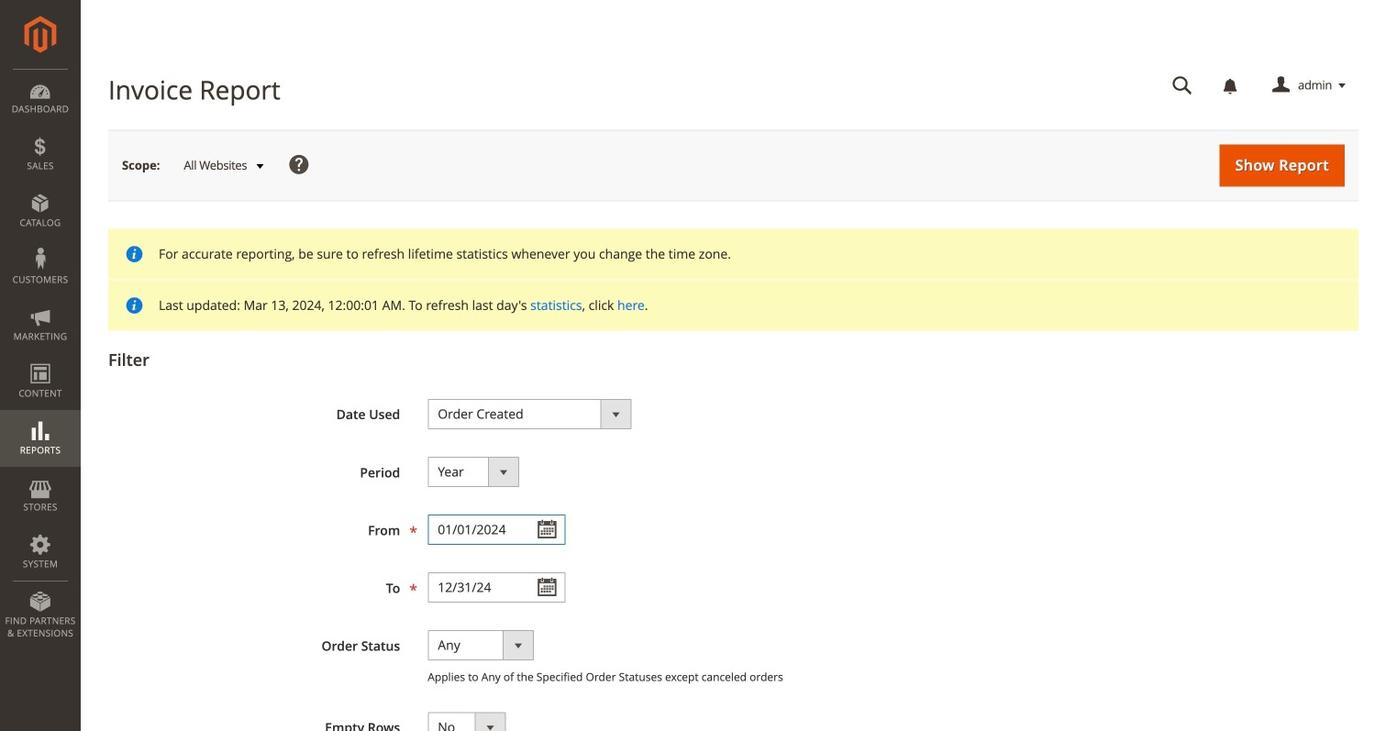 Task type: locate. For each thing, give the bounding box(es) containing it.
None text field
[[1160, 70, 1206, 102]]

menu bar
[[0, 69, 81, 649]]

None text field
[[428, 515, 566, 545], [428, 573, 566, 603], [428, 515, 566, 545], [428, 573, 566, 603]]



Task type: describe. For each thing, give the bounding box(es) containing it.
magento admin panel image
[[24, 16, 56, 53]]



